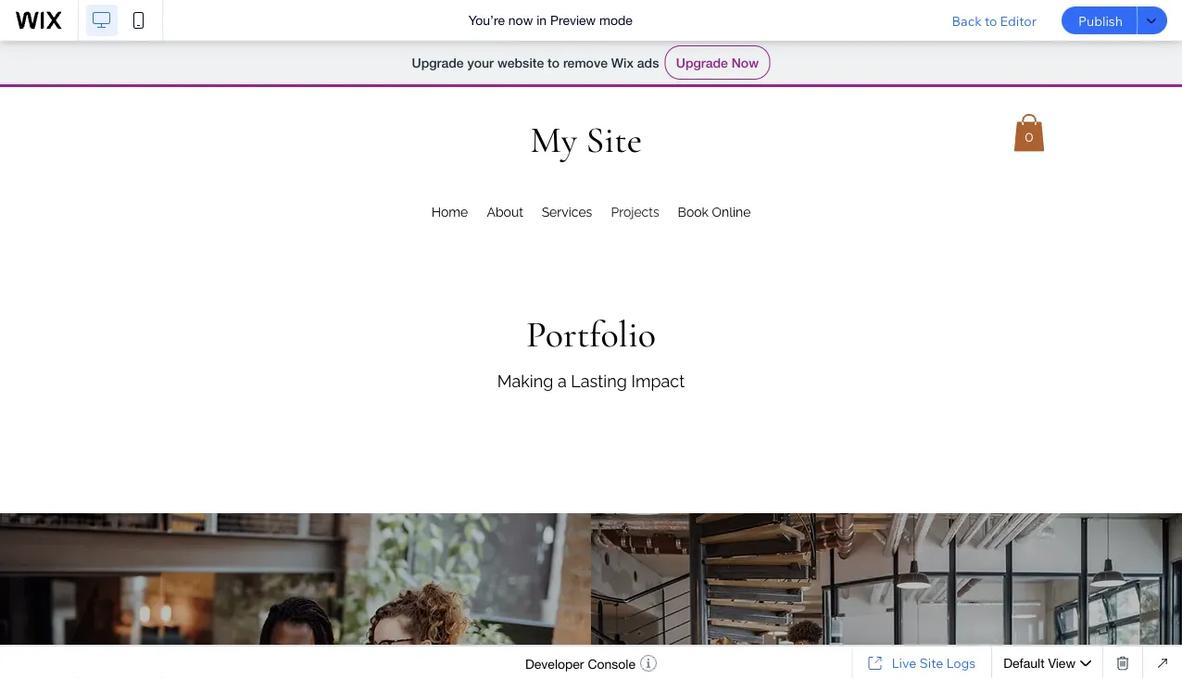 Task type: vqa. For each thing, say whether or not it's contained in the screenshot.
Your
no



Task type: describe. For each thing, give the bounding box(es) containing it.
to
[[985, 12, 997, 28]]

site
[[919, 655, 943, 671]]

mode
[[599, 13, 633, 28]]

live site logs
[[892, 655, 976, 671]]

back to editor button
[[938, 0, 1050, 41]]

console
[[588, 656, 635, 671]]

developer console
[[525, 656, 635, 671]]

you're now in preview mode
[[469, 13, 633, 28]]

back to editor
[[952, 12, 1037, 28]]

editor
[[1000, 12, 1037, 28]]

default view
[[1003, 655, 1075, 671]]

preview
[[550, 13, 596, 28]]

developer
[[525, 656, 584, 671]]

logs
[[946, 655, 976, 671]]



Task type: locate. For each thing, give the bounding box(es) containing it.
view
[[1048, 655, 1075, 671]]

you're
[[469, 13, 505, 28]]

in
[[536, 13, 547, 28]]

live site logs button
[[864, 652, 976, 674]]

live
[[892, 655, 916, 671]]

back
[[952, 12, 982, 28]]

symbol image
[[1080, 658, 1091, 669]]

now
[[508, 13, 533, 28]]

publish
[[1078, 12, 1123, 28]]

default
[[1003, 655, 1045, 671]]

publish button
[[1062, 6, 1137, 34]]



